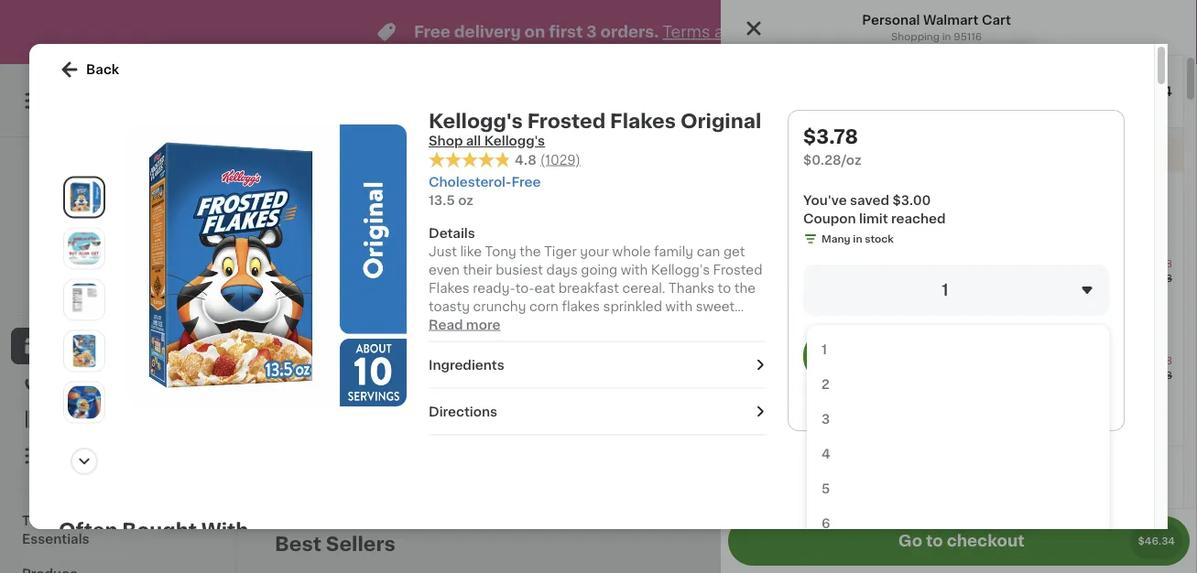 Task type: locate. For each thing, give the bounding box(es) containing it.
choose replacement button up eat
[[793, 411, 922, 427]]

product group containing frosted flakes breakfast cereal, kids cereal, family breakfast, original
[[721, 341, 1184, 438]]

spend left "$10.18" at the bottom of the page
[[792, 482, 825, 492]]

$ up 'frosted flakes breakfast cereal, kids cereal, family breakfast, original'
[[348, 324, 354, 334]]

see eligible items button down the saved
[[792, 209, 944, 240]]

0 horizontal spatial breakfast,
[[344, 402, 409, 415]]

0 vertical spatial first
[[549, 24, 583, 40]]

limit
[[860, 213, 889, 225]]

breakfast, up ready-
[[895, 370, 960, 382]]

read more
[[429, 319, 501, 331]]

fresh
[[275, 168, 332, 187]]

many down 'frosted flakes breakfast cereal, kids cereal, family breakfast, original'
[[362, 437, 391, 447]]

2 product group from the top
[[721, 341, 1184, 438]]

0 horizontal spatial free
[[414, 24, 451, 40]]

free delivery on first 3 orders. terms apply.
[[414, 24, 762, 40]]

1 vertical spatial krispies
[[268, 347, 319, 360]]

to- inside 4 pom wonderful ready- to-eat pomegranate arils 4 oz container
[[807, 440, 826, 453]]

(1.03k) up directions 'button'
[[582, 386, 618, 396]]

2 $3.98 $5.48 from the top
[[1144, 356, 1173, 381]]

2 spend from the top
[[792, 482, 825, 492]]

2 $5.48 from the top
[[1144, 371, 1173, 381]]

1 $3.98 from the top
[[1144, 259, 1173, 269]]

view all (30+) button
[[929, 526, 1045, 563]]

enlarge cereal & breakfast food kellogg's frosted flakes original angle_back (opens in a new tab) image
[[68, 335, 101, 368]]

your
[[732, 149, 762, 162]]

0 horizontal spatial more
[[466, 319, 501, 331]]

0 horizontal spatial guarantee
[[141, 286, 194, 296]]

100% inside "link"
[[811, 104, 839, 114]]

items down $3.00
[[889, 218, 926, 231]]

1 horizontal spatial family
[[733, 365, 775, 378]]

0 vertical spatial 100% satisfaction guarantee
[[811, 104, 958, 114]]

buy inside promotion-wrapper element
[[792, 190, 818, 203]]

1 horizontal spatial shop
[[429, 135, 463, 148]]

1 $5.48 from the top
[[1144, 274, 1173, 284]]

frosted flakes breakfast cereal, kids cereal, family breakfast, original button
[[800, 354, 1043, 383]]

lists
[[51, 450, 83, 463]]

$ 3 78
[[858, 323, 892, 342]]

promotion-wrapper element
[[721, 172, 1184, 447]]

again
[[93, 377, 129, 389]]

cereal inside kellogg's rice krispies breakfast cereal original 18 oz
[[800, 272, 842, 285]]

0 vertical spatial see eligible items button
[[792, 209, 944, 240]]

0 horizontal spatial kellogg's
[[174, 347, 232, 360]]

product group containing kellogg's rice krispies breakfast cereal original
[[721, 244, 1184, 341]]

100% satisfaction guarantee inside button
[[47, 286, 194, 296]]

kellogg's for kellogg's frosted flakes original shop all kellogg's
[[429, 111, 523, 131]]

1 vertical spatial 100%
[[47, 286, 75, 296]]

satisfaction inside "link"
[[841, 104, 903, 114]]

1 vertical spatial see eligible items
[[809, 507, 926, 520]]

original inside 'frosted flakes breakfast cereal, kids cereal, family breakfast, original'
[[412, 402, 462, 415]]

kids inside 'frosted flakes breakfast cereal, kids cereal, family breakfast, original'
[[457, 365, 485, 378]]

original up the 78
[[845, 272, 896, 285]]

3
[[587, 24, 597, 40], [525, 323, 537, 342], [865, 323, 878, 342], [822, 413, 830, 426]]

0 horizontal spatial family
[[393, 384, 435, 397]]

fruit
[[336, 168, 384, 187]]

more down $15,
[[860, 482, 886, 492]]

enlarge cereal & breakfast food kellogg's frosted flakes original angle_right (opens in a new tab) image
[[68, 284, 101, 317]]

walmart up everyday store prices link
[[89, 246, 145, 259]]

1 vertical spatial guarantee
[[141, 286, 194, 296]]

kids up 44
[[457, 365, 485, 378]]

0 vertical spatial choose replacement
[[813, 317, 922, 327]]

1 vertical spatial $3.98 $5.48
[[1144, 356, 1173, 381]]

to- down pom
[[807, 440, 826, 453]]

wonderful inside 4 pom wonderful ready- to-eat pomegranate arils 4 oz container
[[842, 422, 909, 435]]

flakes down read
[[397, 347, 437, 360]]

5 inside 1 2 3 4 5 6
[[822, 483, 830, 496]]

organic down the "ingredients"
[[454, 378, 496, 388]]

$6.97 element
[[984, 395, 1147, 419]]

$5.48
[[1144, 274, 1173, 284], [1144, 371, 1173, 381]]

stock for frosted flakes breakfast cereal, kids cereal, family breakfast, original
[[406, 437, 434, 447]]

frosted inside frosted flakes breakfast cereal, kids cereal, family breakfast, original 24 oz
[[800, 355, 850, 368]]

kellogg's inside kellogg's frosted flakes original shop all kellogg's
[[429, 111, 523, 131]]

2 choose replacement from the top
[[813, 414, 922, 424]]

1 vertical spatial all
[[971, 538, 986, 551]]

product group containing sun harvest seedless red grapes
[[630, 225, 792, 485]]

flakes for frosted flakes breakfast cereal, kids cereal, family breakfast, original 24 oz
[[853, 355, 894, 368]]

details
[[429, 227, 475, 240]]

see eligible items down the saved
[[809, 218, 926, 231]]

5 down sponsored badge image
[[822, 483, 830, 496]]

$3.98 $5.48
[[1144, 259, 1173, 284], [1144, 356, 1173, 381]]

$3.98 $5.48 for kellogg's rice krispies breakfast cereal original
[[1144, 259, 1173, 284]]

eligible inside promotion-wrapper element
[[838, 218, 886, 231]]

bought
[[122, 521, 197, 540]]

save down pomegranate at right bottom
[[868, 464, 899, 477]]

krispies inside kellogg's rice krispies breakfast cereal original
[[268, 347, 319, 360]]

0 vertical spatial $3.98
[[1144, 259, 1173, 269]]

1 vertical spatial satisfaction
[[77, 286, 139, 296]]

family inside frosted flakes breakfast cereal, kids cereal, family breakfast, original 24 oz
[[849, 370, 891, 382]]

more right read
[[466, 319, 501, 331]]

0 horizontal spatial delivery
[[454, 24, 521, 40]]

0 vertical spatial all
[[466, 135, 481, 148]]

1 see from the top
[[809, 218, 835, 231]]

shop up it
[[51, 340, 86, 353]]

1 horizontal spatial satisfaction
[[841, 104, 903, 114]]

None search field
[[262, 75, 519, 126]]

1 vertical spatial first
[[765, 149, 792, 162]]

oz right the 18
[[814, 290, 825, 300]]

100% up $3.78
[[811, 104, 839, 114]]

1 horizontal spatial free
[[512, 176, 541, 188]]

1 ct button
[[1086, 259, 1119, 289], [1086, 357, 1119, 386]]

1 horizontal spatial all
[[971, 538, 986, 551]]

bananas
[[507, 422, 562, 435]]

0 horizontal spatial buy
[[51, 377, 77, 389]]

cereal up the 18
[[800, 272, 842, 285]]

wonderful up seedless,
[[984, 422, 1051, 435]]

1 horizontal spatial 100%
[[811, 104, 839, 114]]

1 horizontal spatial to
[[926, 534, 944, 549]]

48 up kellogg's rice krispies breakfast cereal original
[[199, 324, 213, 334]]

$ 5 48 up kellogg's rice krispies breakfast cereal original
[[177, 323, 213, 342]]

cereal
[[800, 272, 842, 285], [238, 365, 280, 378]]

1 horizontal spatial buy
[[792, 190, 818, 203]]

1 eligible from the top
[[838, 218, 886, 231]]

1 horizontal spatial (1.03k)
[[582, 386, 618, 396]]

choose up eat
[[813, 414, 853, 424]]

1 horizontal spatial kids
[[1011, 355, 1039, 368]]

krispies inside kellogg's rice krispies breakfast cereal original 18 oz
[[894, 257, 946, 270]]

0 vertical spatial see eligible items
[[809, 218, 926, 231]]

rice down limit
[[862, 257, 891, 270]]

3 inside limited time offer region
[[587, 24, 597, 40]]

breakfast inside 5 raisin bran breakfast cereal, family breakfast, fiber cereal, original
[[759, 347, 821, 360]]

choose replacement down kellogg's rice krispies breakfast cereal original 18 oz at the right
[[813, 317, 922, 327]]

1 choose replacement from the top
[[813, 317, 922, 327]]

2 horizontal spatial frosted
[[800, 355, 850, 368]]

kids up $6.97 element on the right bottom
[[1011, 355, 1039, 368]]

2 see eligible items button from the top
[[792, 498, 944, 529]]

2 to- from the left
[[1087, 440, 1106, 453]]

1 choose from the top
[[813, 317, 853, 327]]

more inside the spend $15, save $5 spend $10.18 more to redeem
[[860, 482, 886, 492]]

1 inside 'element'
[[463, 398, 471, 417]]

buy for buy it again
[[51, 377, 77, 389]]

enlarge cereal & breakfast food kellogg's frosted flakes original hero (opens in a new tab) image
[[68, 181, 101, 214]]

krispies up 33
[[268, 347, 319, 360]]

see eligible items button down the spend $15, save $5 spend $10.18 more to redeem
[[792, 498, 944, 529]]

you've
[[804, 194, 847, 207]]

1 horizontal spatial kellogg's
[[429, 111, 523, 131]]

0 vertical spatial shop
[[429, 135, 463, 148]]

$ 5 48 up 'frosted flakes breakfast cereal, kids cereal, family breakfast, original'
[[348, 323, 383, 342]]

kellogg's for kellogg's rice krispies breakfast cereal original
[[174, 347, 232, 360]]

flakes inside frosted flakes breakfast cereal, kids cereal, family breakfast, original 24 oz
[[853, 355, 894, 368]]

0 horizontal spatial flakes
[[397, 347, 437, 360]]

1 horizontal spatial to-
[[1087, 440, 1106, 453]]

2 see eligible items from the top
[[809, 507, 926, 520]]

1 see eligible items button from the top
[[792, 209, 944, 240]]

2 $3.98 from the top
[[1144, 356, 1173, 366]]

frosted for frosted flakes breakfast cereal, kids cereal, family breakfast, original
[[344, 347, 393, 360]]

wonderful up pomegranate at right bottom
[[842, 422, 909, 435]]

1 vertical spatial organic
[[452, 422, 504, 435]]

in left 95116
[[943, 32, 952, 42]]

enlarge cereal & breakfast food kellogg's frosted flakes original angle_left (opens in a new tab) image
[[68, 232, 101, 265]]

0 horizontal spatial wonderful
[[842, 422, 909, 435]]

$1.44 each (estimated) element
[[452, 395, 615, 419]]

product group containing 1
[[452, 225, 615, 467]]

free inside "cholesterol-free 13.5 oz"
[[512, 176, 541, 188]]

go to checkout
[[899, 534, 1025, 549]]

list box
[[807, 325, 1110, 574]]

0 vertical spatial walmart
[[924, 14, 979, 27]]

2 see from the top
[[809, 507, 835, 520]]

all up increment quantity of frosted flakes breakfast cereal, kids cereal, family breakfast, original icon
[[466, 135, 481, 148]]

cereal up (397)
[[238, 365, 280, 378]]

stock down limit
[[865, 234, 894, 244]]

personal walmart cart shopping in 95116
[[862, 14, 1012, 42]]

0 horizontal spatial 100% satisfaction guarantee
[[47, 286, 194, 296]]

product group
[[174, 158, 329, 431], [344, 158, 499, 453], [684, 158, 840, 453], [275, 225, 438, 460], [452, 225, 615, 467], [630, 225, 792, 485], [807, 225, 970, 487], [984, 225, 1147, 489], [684, 468, 840, 574]]

0 horizontal spatial frosted
[[344, 347, 393, 360]]

1 $3.98 $5.48 from the top
[[1144, 259, 1173, 284]]

5
[[184, 323, 197, 342], [354, 323, 367, 342], [695, 323, 708, 342], [822, 483, 830, 496]]

0 horizontal spatial cereal
[[238, 365, 280, 378]]

to-
[[807, 440, 826, 453], [1087, 440, 1106, 453]]

family inside 5 raisin bran breakfast cereal, family breakfast, fiber cereal, original
[[733, 365, 775, 378]]

1 $ 5 48 from the left
[[177, 323, 213, 342]]

in down seedless
[[734, 437, 744, 447]]

1 horizontal spatial many in stock
[[703, 437, 775, 447]]

buy for buy any 2, save $3
[[792, 190, 818, 203]]

0 vertical spatial rice
[[862, 257, 891, 270]]

2 vertical spatial kellogg's
[[174, 347, 232, 360]]

1 see eligible items from the top
[[809, 218, 926, 231]]

view cart. items in cart: 12 image
[[1101, 90, 1123, 112]]

breakfast, right 33
[[344, 402, 409, 415]]

48
[[199, 324, 213, 334], [369, 324, 383, 334]]

spend down eat
[[792, 464, 835, 477]]

flakes
[[610, 111, 676, 131], [397, 347, 437, 360], [853, 355, 894, 368]]

0 horizontal spatial many in stock
[[362, 437, 434, 447]]

1 horizontal spatial breakfast,
[[684, 384, 749, 397]]

items inside promotion-wrapper element
[[889, 218, 926, 231]]

replacement down kellogg's rice krispies breakfast cereal original 18 oz at the right
[[856, 317, 922, 327]]

fresh fruit
[[275, 168, 384, 187]]

cereal for kellogg's rice krispies breakfast cereal original
[[238, 365, 280, 378]]

first right on
[[549, 24, 583, 40]]

1 vertical spatial replacement
[[856, 414, 922, 424]]

choose left $ 3 78
[[813, 317, 853, 327]]

1 product group from the top
[[721, 244, 1184, 341]]

organic bananas
[[452, 422, 562, 435]]

product group containing 0
[[275, 225, 438, 460]]

many in stock down limit
[[822, 234, 894, 244]]

rice inside kellogg's rice krispies breakfast cereal original
[[236, 347, 264, 360]]

0 vertical spatial save
[[865, 190, 896, 203]]

frosted inside kellogg's frosted flakes original shop all kellogg's
[[528, 111, 606, 131]]

buy left any
[[792, 190, 818, 203]]

(1.03k)
[[582, 386, 618, 396], [412, 404, 447, 414]]

all inside popup button
[[971, 538, 986, 551]]

back button
[[59, 59, 119, 81]]

100%
[[811, 104, 839, 114], [47, 286, 75, 296]]

0 horizontal spatial 48
[[199, 324, 213, 334]]

family down 'bran'
[[733, 365, 775, 378]]

1 vertical spatial eligible
[[838, 507, 886, 520]]

0 horizontal spatial 100%
[[47, 286, 75, 296]]

0 vertical spatial eligible
[[838, 218, 886, 231]]

5 up raisin
[[695, 323, 708, 342]]

1 vertical spatial rice
[[236, 347, 264, 360]]

0 vertical spatial buy
[[792, 190, 818, 203]]

stock down directions
[[406, 437, 434, 447]]

1 ct button for kellogg's rice krispies breakfast cereal original
[[1086, 259, 1119, 289]]

2 items from the top
[[889, 507, 926, 520]]

shop inside kellogg's frosted flakes original shop all kellogg's
[[429, 135, 463, 148]]

3 left the 78
[[865, 323, 878, 342]]

(1.03k) left $ 1 44
[[412, 404, 447, 414]]

0 vertical spatial choose
[[813, 317, 853, 327]]

$ left 44
[[456, 399, 463, 409]]

0 vertical spatial to
[[889, 482, 900, 492]]

1 inside 1 2 3 4 5 6
[[822, 344, 827, 356]]

arils
[[940, 440, 968, 453]]

to left the redeem
[[889, 482, 900, 492]]

$ 5 48
[[177, 323, 213, 342], [348, 323, 383, 342]]

stock down seedless
[[746, 437, 775, 447]]

$
[[177, 324, 184, 334], [348, 324, 354, 334], [858, 324, 865, 334], [456, 399, 463, 409]]

$ inside $ 3 78
[[858, 324, 865, 334]]

0 vertical spatial $5.48
[[1144, 274, 1173, 284]]

original left 44
[[412, 402, 462, 415]]

flakes down orders.
[[610, 111, 676, 131]]

100% satisfaction guarantee up 'free!'
[[811, 104, 958, 114]]

shop up cholesterol-
[[429, 135, 463, 148]]

original inside kellogg's frosted flakes original shop all kellogg's
[[681, 111, 762, 131]]

it
[[80, 377, 89, 389]]

1 vertical spatial save
[[868, 464, 899, 477]]

family inside 'frosted flakes breakfast cereal, kids cereal, family breakfast, original'
[[393, 384, 435, 397]]

48 for kellogg's
[[199, 324, 213, 334]]

1 horizontal spatial frosted
[[528, 111, 606, 131]]

walmart
[[924, 14, 979, 27], [89, 246, 145, 259]]

$46.34
[[1126, 85, 1173, 98], [1139, 536, 1176, 547]]

0 horizontal spatial many
[[362, 437, 391, 447]]

0 vertical spatial cereal
[[800, 272, 842, 285]]

0 vertical spatial choose replacement button
[[793, 314, 922, 330]]

see down you've
[[809, 218, 835, 231]]

cereal inside kellogg's rice krispies breakfast cereal original
[[238, 365, 280, 378]]

original up your at the right of the page
[[681, 111, 762, 131]]

many in stock for raisin bran breakfast cereal, family breakfast, fiber cereal, original
[[703, 437, 775, 447]]

red
[[630, 440, 656, 453]]

1 vertical spatial delivery
[[795, 149, 848, 162]]

eligible for 1st see eligible items button from the bottom
[[838, 507, 886, 520]]

original up recipes link
[[174, 384, 224, 397]]

0 vertical spatial free
[[414, 24, 451, 40]]

3 right read more button
[[525, 323, 537, 342]]

0 horizontal spatial to-
[[807, 440, 826, 453]]

eligible
[[838, 218, 886, 231], [838, 507, 886, 520]]

rice
[[862, 257, 891, 270], [236, 347, 264, 360]]

view all (30+)
[[936, 538, 1024, 551]]

many in stock
[[822, 234, 894, 244], [362, 437, 434, 447], [703, 437, 775, 447]]

item carousel region
[[275, 159, 1147, 511]]

rice up (397)
[[236, 347, 264, 360]]

kids inside frosted flakes breakfast cereal, kids cereal, family breakfast, original 24 oz
[[1011, 355, 1039, 368]]

1 horizontal spatial 48
[[369, 324, 383, 334]]

flakes down $ 3 78
[[853, 355, 894, 368]]

2 eligible from the top
[[838, 507, 886, 520]]

flakes inside kellogg's frosted flakes original shop all kellogg's
[[610, 111, 676, 131]]

kellogg's inside kellogg's rice krispies breakfast cereal original 18 oz
[[800, 257, 859, 270]]

krispies for kellogg's rice krispies breakfast cereal original 18 oz
[[894, 257, 946, 270]]

sponsored badge image
[[807, 472, 862, 483]]

breakfast for 5 raisin bran breakfast cereal, family breakfast, fiber cereal, original
[[759, 347, 821, 360]]

breakfast, inside frosted flakes breakfast cereal, kids cereal, family breakfast, original 24 oz
[[895, 370, 960, 382]]

48 up 'frosted flakes breakfast cereal, kids cereal, family breakfast, original'
[[369, 324, 383, 334]]

1 1 ct button from the top
[[1086, 259, 1119, 289]]

choose replacement for 1st the choose replacement button from the bottom of the promotion-wrapper element
[[813, 414, 922, 424]]

delivery left on
[[454, 24, 521, 40]]

0 vertical spatial replacement
[[856, 317, 922, 327]]

0 horizontal spatial stock
[[406, 437, 434, 447]]

cereal,
[[962, 355, 1008, 368], [409, 365, 454, 378], [684, 365, 730, 378], [800, 370, 846, 382], [344, 384, 389, 397], [789, 384, 834, 397]]

spend
[[792, 464, 835, 477], [792, 482, 825, 492]]

1 vertical spatial see
[[809, 507, 835, 520]]

mandarins
[[984, 459, 1052, 472]]

buy
[[792, 190, 818, 203], [51, 377, 77, 389]]

frosted inside 'frosted flakes breakfast cereal, kids cereal, family breakfast, original'
[[344, 347, 393, 360]]

kellogg's rice krispies breakfast cereal original image
[[732, 255, 771, 293]]

1 horizontal spatial flakes
[[610, 111, 676, 131]]

family down $ 3 78
[[849, 370, 891, 382]]

many down coupon
[[822, 234, 851, 244]]

1 horizontal spatial rice
[[862, 257, 891, 270]]

oz
[[458, 194, 474, 207], [814, 290, 825, 300], [815, 387, 827, 398], [817, 458, 829, 468]]

100% satisfaction guarantee down store
[[47, 286, 194, 296]]

oz up sponsored badge image
[[817, 458, 829, 468]]

1 vertical spatial $3.98
[[1144, 356, 1173, 366]]

1 vertical spatial see eligible items button
[[792, 498, 944, 529]]

buy left it
[[51, 377, 77, 389]]

kids
[[1011, 355, 1039, 368], [457, 365, 485, 378]]

eligible down the saved
[[838, 218, 886, 231]]

2 wonderful from the left
[[984, 422, 1051, 435]]

breakfast
[[949, 257, 1011, 270], [759, 347, 821, 360], [897, 355, 959, 368], [174, 365, 235, 378], [344, 365, 405, 378]]

1 48 from the left
[[199, 324, 213, 334]]

1 to- from the left
[[807, 440, 826, 453]]

guarantee down shopping
[[905, 104, 958, 114]]

2 horizontal spatial family
[[849, 370, 891, 382]]

oz right the 24
[[815, 387, 827, 398]]

1 items from the top
[[889, 218, 926, 231]]

sun
[[630, 422, 654, 435]]

choose replacement up pomegranate at right bottom
[[813, 414, 922, 424]]

rice inside kellogg's rice krispies breakfast cereal original 18 oz
[[862, 257, 891, 270]]

organic
[[454, 378, 496, 388], [452, 422, 504, 435]]

0 vertical spatial 1 ct button
[[1086, 259, 1119, 289]]

guarantee
[[905, 104, 958, 114], [141, 286, 194, 296]]

kellogg's inside kellogg's rice krispies breakfast cereal original
[[174, 347, 232, 360]]

save up limit
[[865, 190, 896, 203]]

1 vertical spatial walmart
[[89, 246, 145, 259]]

breakfast,
[[895, 370, 960, 382], [684, 384, 749, 397], [344, 402, 409, 415]]

2 48 from the left
[[369, 324, 383, 334]]

0 horizontal spatial first
[[549, 24, 583, 40]]

★★★★★
[[429, 152, 511, 168], [429, 152, 511, 168], [514, 383, 578, 396], [514, 383, 578, 396], [174, 401, 238, 414], [174, 401, 238, 414], [344, 401, 408, 414], [344, 401, 408, 414]]

kids for frosted flakes breakfast cereal, kids cereal, family breakfast, original
[[457, 365, 485, 378]]

to right go
[[926, 534, 944, 549]]

$ left the 78
[[858, 324, 865, 334]]

organic for organic
[[454, 378, 496, 388]]

breakfast inside 'frosted flakes breakfast cereal, kids cereal, family breakfast, original'
[[344, 365, 405, 378]]

kellogg's up buy it again link
[[174, 347, 232, 360]]

many in stock down 'frosted flakes breakfast cereal, kids cereal, family breakfast, original'
[[362, 437, 434, 447]]

cart
[[982, 14, 1012, 27]]

see eligible items down the spend $15, save $5 spend $10.18 more to redeem
[[809, 507, 926, 520]]

remove
[[949, 317, 992, 327]]

organic down $ 1 44
[[452, 422, 504, 435]]

breakfast inside kellogg's rice krispies breakfast cereal original
[[174, 365, 235, 378]]

cereal for kellogg's rice krispies breakfast cereal original 18 oz
[[800, 272, 842, 285]]

2 1 ct button from the top
[[1086, 357, 1119, 386]]

original up sun harvest seedless red grapes at the bottom right of page
[[684, 402, 734, 415]]

3 left orders.
[[587, 24, 597, 40]]

shop
[[429, 135, 463, 148], [51, 340, 86, 353]]

breakfast inside kellogg's rice krispies breakfast cereal original 18 oz
[[949, 257, 1011, 270]]

1 horizontal spatial more
[[860, 482, 886, 492]]

oz inside "cholesterol-free 13.5 oz"
[[458, 194, 474, 207]]

in inside 'personal walmart cart shopping in 95116'
[[943, 32, 952, 42]]

3 up eat
[[822, 413, 830, 426]]

5 up 'frosted flakes breakfast cereal, kids cereal, family breakfast, original'
[[354, 323, 367, 342]]

free!
[[865, 149, 897, 162]]

to
[[889, 482, 900, 492], [926, 534, 944, 549]]

4
[[817, 398, 831, 417], [822, 448, 831, 461], [807, 458, 814, 468]]

choose replacement
[[813, 317, 922, 327], [813, 414, 922, 424]]

0 vertical spatial see
[[809, 218, 835, 231]]

walmart up 95116
[[924, 14, 979, 27]]

eligible down "$10.18" at the bottom of the page
[[838, 507, 886, 520]]

remove button
[[929, 314, 992, 330]]

best
[[275, 535, 322, 554]]

1 ct
[[244, 173, 266, 186], [414, 173, 436, 186], [1091, 268, 1113, 280], [1091, 365, 1113, 378]]

1 vertical spatial choose
[[813, 414, 853, 424]]

service type group
[[542, 82, 739, 119]]

breakfast, inside 'frosted flakes breakfast cereal, kids cereal, family breakfast, original'
[[344, 402, 409, 415]]

kellogg's up the kellogg's
[[429, 111, 523, 131]]

personal
[[862, 14, 920, 27]]

2 $ 5 48 from the left
[[348, 323, 383, 342]]

1 wonderful from the left
[[842, 422, 909, 435]]

items up go
[[889, 507, 926, 520]]

cholesterol-free 13.5 oz
[[429, 176, 541, 207]]

first inside limited time offer region
[[549, 24, 583, 40]]

to- down sweet,
[[1087, 440, 1106, 453]]

choose
[[813, 317, 853, 327], [813, 414, 853, 424]]

remove kellogg's rice krispies breakfast cereal original image
[[192, 169, 214, 191]]

1 horizontal spatial guarantee
[[905, 104, 958, 114]]

100% satisfaction guarantee link
[[811, 102, 958, 116]]

1 vertical spatial items
[[889, 507, 926, 520]]

1 horizontal spatial stock
[[746, 437, 775, 447]]

1 vertical spatial more
[[860, 482, 886, 492]]

$ 5 48 for kellogg's
[[177, 323, 213, 342]]

0 vertical spatial (1.03k)
[[582, 386, 618, 396]]

all right the view
[[971, 538, 986, 551]]

stock
[[865, 234, 894, 244], [406, 437, 434, 447], [746, 437, 775, 447]]

often bought with
[[59, 521, 249, 540]]

0 horizontal spatial all
[[466, 135, 481, 148]]

0 vertical spatial breakfast,
[[895, 370, 960, 382]]

wonderful inside the wonderful halos sweet, seedless, easy-to-peel mandarins
[[984, 422, 1051, 435]]

4.8
[[515, 153, 537, 166]]

first right your at the right of the page
[[765, 149, 792, 162]]

original down remove
[[963, 370, 1013, 382]]

product group
[[721, 244, 1184, 341], [721, 341, 1184, 438]]

original inside kellogg's rice krispies breakfast cereal original 18 oz
[[845, 272, 896, 285]]

$3.98 $5.48 for frosted flakes breakfast cereal, kids cereal, family breakfast, original
[[1144, 356, 1173, 381]]

2 replacement from the top
[[856, 414, 922, 424]]

see eligible items button
[[792, 209, 944, 240], [792, 498, 944, 529]]

bran
[[727, 347, 756, 360]]

choose replacement button down the 18
[[793, 314, 922, 330]]

guarantee down prices
[[141, 286, 194, 296]]

1 horizontal spatial krispies
[[894, 257, 946, 270]]

100% down everyday
[[47, 286, 75, 296]]

flakes inside 'frosted flakes breakfast cereal, kids cereal, family breakfast, original'
[[397, 347, 437, 360]]

0 horizontal spatial (1.03k)
[[412, 404, 447, 414]]

1 replacement from the top
[[856, 317, 922, 327]]

3 inside 1 2 3 4 5 6
[[822, 413, 830, 426]]

save inside promotion-wrapper element
[[865, 190, 896, 203]]

1 vertical spatial choose replacement button
[[793, 411, 922, 427]]



Task type: describe. For each thing, give the bounding box(es) containing it.
increment quantity of kellogg's rice krispies breakfast cereal original image
[[296, 169, 318, 191]]

view
[[936, 538, 968, 551]]

limited time offer region
[[0, 0, 1144, 64]]

rice for kellogg's rice krispies breakfast cereal original
[[236, 347, 264, 360]]

seedless,
[[984, 440, 1047, 453]]

4 inside list box
[[822, 448, 831, 461]]

kellogg's rice krispies breakfast cereal original 18 oz
[[800, 257, 1011, 300]]

everyday store prices
[[55, 268, 168, 278]]

original inside frosted flakes breakfast cereal, kids cereal, family breakfast, original 24 oz
[[963, 370, 1013, 382]]

(30+)
[[989, 538, 1024, 551]]

48 for frosted
[[369, 324, 383, 334]]

stock for raisin bran breakfast cereal, family breakfast, fiber cereal, original
[[746, 437, 775, 447]]

0 horizontal spatial walmart
[[89, 246, 145, 259]]

delivery inside limited time offer region
[[454, 24, 521, 40]]

product group containing 4
[[807, 225, 970, 487]]

walmart logo image
[[77, 159, 157, 240]]

grapes
[[659, 440, 706, 453]]

0 vertical spatial $46.34
[[1126, 85, 1173, 98]]

oz inside frosted flakes breakfast cereal, kids cereal, family breakfast, original 24 oz
[[815, 387, 827, 398]]

go
[[899, 534, 923, 549]]

buy it again link
[[11, 365, 223, 401]]

terms
[[663, 24, 711, 40]]

$3.78
[[804, 127, 859, 146]]

spend $15, save $5 spend $10.18 more to redeem
[[792, 464, 941, 492]]

choose replacement for second the choose replacement button from the bottom of the promotion-wrapper element
[[813, 317, 922, 327]]

reached
[[892, 213, 946, 225]]

1 vertical spatial shop
[[51, 340, 86, 353]]

1 spend from the top
[[792, 464, 835, 477]]

$5.48 for kellogg's rice krispies breakfast cereal original
[[1144, 274, 1173, 284]]

family for frosted flakes breakfast cereal, kids cereal, family breakfast, original
[[393, 384, 435, 397]]

5 inside 5 raisin bran breakfast cereal, family breakfast, fiber cereal, original
[[695, 323, 708, 342]]

remove frosted flakes breakfast cereal, kids cereal, family breakfast, original image
[[362, 169, 384, 191]]

recipes link
[[11, 401, 223, 438]]

$ 5 48 for frosted
[[348, 323, 383, 342]]

directions button
[[429, 403, 766, 421]]

2 choose from the top
[[813, 414, 853, 424]]

seedless
[[711, 422, 770, 435]]

frosted for frosted flakes breakfast cereal, kids cereal, family breakfast, original 24 oz
[[800, 355, 850, 368]]

$ inside $ 1 44
[[456, 399, 463, 409]]

$4.86 per package (estimated) element
[[630, 395, 792, 419]]

2
[[822, 378, 830, 391]]

4.8 (1029)
[[515, 153, 581, 166]]

lists link
[[11, 438, 223, 475]]

thanksgiving meal essentials link
[[11, 504, 223, 557]]

peel
[[1106, 440, 1134, 453]]

checkout
[[947, 534, 1025, 549]]

prices
[[136, 268, 168, 278]]

kellogg's rice krispies breakfast cereal original button
[[800, 257, 1043, 286]]

apply.
[[715, 24, 762, 40]]

back
[[86, 63, 119, 76]]

family for frosted flakes breakfast cereal, kids cereal, family breakfast, original 24 oz
[[849, 370, 891, 382]]

in down 'frosted flakes breakfast cereal, kids cereal, family breakfast, original'
[[394, 437, 403, 447]]

container
[[831, 458, 881, 468]]

organic for organic bananas
[[452, 422, 504, 435]]

44
[[473, 399, 487, 409]]

1 horizontal spatial delivery
[[795, 149, 848, 162]]

directions
[[429, 406, 498, 418]]

78
[[880, 324, 892, 334]]

breakfast, inside 5 raisin bran breakfast cereal, family breakfast, fiber cereal, original
[[684, 384, 749, 397]]

pom
[[807, 422, 839, 435]]

breakfast, for frosted flakes breakfast cereal, kids cereal, family breakfast, original 24 oz
[[895, 370, 960, 382]]

$3.98 for frosted flakes breakfast cereal, kids cereal, family breakfast, original
[[1144, 356, 1173, 366]]

$3.98 for kellogg's rice krispies breakfast cereal original
[[1144, 259, 1173, 269]]

many for frosted flakes breakfast cereal, kids cereal, family breakfast, original
[[362, 437, 391, 447]]

original inside 5 raisin bran breakfast cereal, family breakfast, fiber cereal, original
[[684, 402, 734, 415]]

5 raisin bran breakfast cereal, family breakfast, fiber cereal, original
[[684, 323, 834, 415]]

sweet,
[[1095, 422, 1139, 435]]

items for 1st see eligible items button from the bottom
[[889, 507, 926, 520]]

wonderful halos sweet, seedless, easy-to-peel mandarins
[[984, 422, 1139, 472]]

best sellers
[[275, 535, 396, 554]]

1 2 3 4 5 6
[[822, 344, 831, 531]]

more inside read more button
[[466, 319, 501, 331]]

100% inside button
[[47, 286, 75, 296]]

(397)
[[241, 404, 268, 414]]

2 horizontal spatial many
[[822, 234, 851, 244]]

see eligible items inside promotion-wrapper element
[[809, 218, 926, 231]]

breakfast for kellogg's rice krispies breakfast cereal original
[[174, 365, 235, 378]]

flakes for frosted flakes breakfast cereal, kids cereal, family breakfast, original
[[397, 347, 437, 360]]

orders.
[[601, 24, 659, 40]]

krispies for kellogg's rice krispies breakfast cereal original
[[268, 347, 319, 360]]

1 inside field
[[942, 283, 949, 298]]

pomegranate
[[850, 440, 937, 453]]

everyday
[[55, 268, 104, 278]]

essentials
[[22, 533, 89, 546]]

many for raisin bran breakfast cereal, family breakfast, fiber cereal, original
[[703, 437, 732, 447]]

kellogg's rice krispies breakfast cereal original
[[174, 347, 319, 397]]

1 ct button for frosted flakes breakfast cereal, kids cereal, family breakfast, original
[[1086, 357, 1119, 386]]

kellogg's
[[484, 135, 545, 148]]

$3.00
[[893, 194, 931, 207]]

95116
[[954, 32, 982, 42]]

(744)
[[752, 404, 779, 414]]

2 choose replacement button from the top
[[793, 411, 922, 427]]

walmart link
[[77, 159, 157, 262]]

see inside promotion-wrapper element
[[809, 218, 835, 231]]

fiber
[[753, 384, 785, 397]]

original inside kellogg's rice krispies breakfast cereal original
[[174, 384, 224, 397]]

terms apply. link
[[663, 24, 762, 40]]

(1029)
[[540, 153, 581, 166]]

1 field
[[804, 265, 1110, 316]]

any
[[821, 190, 846, 203]]

rice for kellogg's rice krispies breakfast cereal original 18 oz
[[862, 257, 891, 270]]

save inside the spend $15, save $5 spend $10.18 more to redeem
[[868, 464, 899, 477]]

4 pom wonderful ready- to-eat pomegranate arils 4 oz container
[[807, 398, 968, 468]]

eligible for 2nd see eligible items button from the bottom of the page
[[838, 218, 886, 231]]

to- inside the wonderful halos sweet, seedless, easy-to-peel mandarins
[[1087, 440, 1106, 453]]

$5.48 for frosted flakes breakfast cereal, kids cereal, family breakfast, original
[[1144, 371, 1173, 381]]

1 vertical spatial $46.34
[[1139, 536, 1176, 547]]

kellogg's frosted flakes original shop all kellogg's
[[429, 111, 762, 148]]

$3.78 $0.28/oz
[[804, 127, 862, 167]]

sun harvest seedless red grapes button
[[630, 225, 792, 485]]

coupon
[[804, 213, 856, 225]]

increment quantity of frosted flakes breakfast cereal, kids cereal, family breakfast, original image
[[466, 169, 488, 191]]

13.5
[[429, 194, 455, 207]]

sellers
[[326, 535, 396, 554]]

shopping
[[892, 32, 940, 42]]

$ down 100% satisfaction guarantee button
[[177, 324, 184, 334]]

$0.28/oz
[[804, 154, 862, 167]]

oz inside kellogg's rice krispies breakfast cereal original 18 oz
[[814, 290, 825, 300]]

breakfast for kellogg's rice krispies breakfast cereal original 18 oz
[[949, 257, 1011, 270]]

frosted flakes breakfast cereal, kids cereal, family breakfast, original image
[[732, 352, 771, 391]]

store
[[106, 268, 133, 278]]

0
[[285, 398, 299, 417]]

sun harvest seedless red grapes
[[630, 422, 770, 453]]

replacement for second the choose replacement button from the bottom of the promotion-wrapper element
[[856, 317, 922, 327]]

$5
[[902, 464, 920, 477]]

often
[[59, 521, 118, 540]]

frosted flakes breakfast cereal, kids cereal, family breakfast, original 24 oz
[[800, 355, 1039, 398]]

kellogg's for kellogg's rice krispies breakfast cereal original 18 oz
[[800, 257, 859, 270]]

0 33
[[285, 398, 314, 417]]

1 vertical spatial to
[[926, 534, 944, 549]]

satisfaction inside button
[[77, 286, 139, 296]]

guarantee inside "link"
[[905, 104, 958, 114]]

1 choose replacement button from the top
[[793, 314, 922, 330]]

items for 2nd see eligible items button from the bottom of the page
[[889, 218, 926, 231]]

2,
[[849, 190, 862, 203]]

ingredients
[[429, 359, 505, 372]]

thanksgiving meal essentials
[[22, 515, 145, 546]]

guarantee inside button
[[141, 286, 194, 296]]

breakfast inside frosted flakes breakfast cereal, kids cereal, family breakfast, original 24 oz
[[897, 355, 959, 368]]

saved
[[850, 194, 890, 207]]

walmart image
[[732, 67, 778, 113]]

5 up kellogg's rice krispies breakfast cereal original
[[184, 323, 197, 342]]

wonderful halos sweet, seedless, easy-to-peel mandarins button
[[984, 225, 1147, 489]]

$10.18
[[827, 482, 858, 492]]

walmart inside 'personal walmart cart shopping in 95116'
[[924, 14, 979, 27]]

2 horizontal spatial stock
[[865, 234, 894, 244]]

your first delivery is free!
[[732, 149, 897, 162]]

24
[[800, 387, 813, 398]]

oz inside 4 pom wonderful ready- to-eat pomegranate arils 4 oz container
[[817, 458, 829, 468]]

with
[[201, 521, 249, 540]]

harvest
[[658, 422, 708, 435]]

cholesterol-
[[429, 176, 512, 188]]

replacement for 1st the choose replacement button from the bottom of the promotion-wrapper element
[[856, 414, 922, 424]]

all inside kellogg's frosted flakes original shop all kellogg's
[[466, 135, 481, 148]]

free inside limited time offer region
[[414, 24, 451, 40]]

enlarge cereal & breakfast food kellogg's frosted flakes original angle_top (opens in a new tab) image
[[68, 386, 101, 419]]

to inside the spend $15, save $5 spend $10.18 more to redeem
[[889, 482, 900, 492]]

$15,
[[838, 464, 865, 477]]

cereal & breakfast food kellogg's frosted flakes original hero image
[[125, 125, 407, 407]]

kids for frosted flakes breakfast cereal, kids cereal, family breakfast, original 24 oz
[[1011, 355, 1039, 368]]

many in stock for frosted flakes breakfast cereal, kids cereal, family breakfast, original
[[362, 437, 434, 447]]

thanksgiving
[[22, 515, 110, 528]]

100% satisfaction guarantee button
[[28, 280, 205, 299]]

each (est.)
[[495, 396, 574, 411]]

in down limit
[[853, 234, 863, 244]]

1 vertical spatial (1.03k)
[[412, 404, 447, 414]]

list box containing 1
[[807, 325, 1110, 574]]

breakfast, for frosted flakes breakfast cereal, kids cereal, family breakfast, original
[[344, 402, 409, 415]]

frosted flakes breakfast cereal, kids cereal, family breakfast, original
[[344, 347, 485, 415]]

2 horizontal spatial many in stock
[[822, 234, 894, 244]]

1 horizontal spatial first
[[765, 149, 792, 162]]



Task type: vqa. For each thing, say whether or not it's contained in the screenshot.
Broth
no



